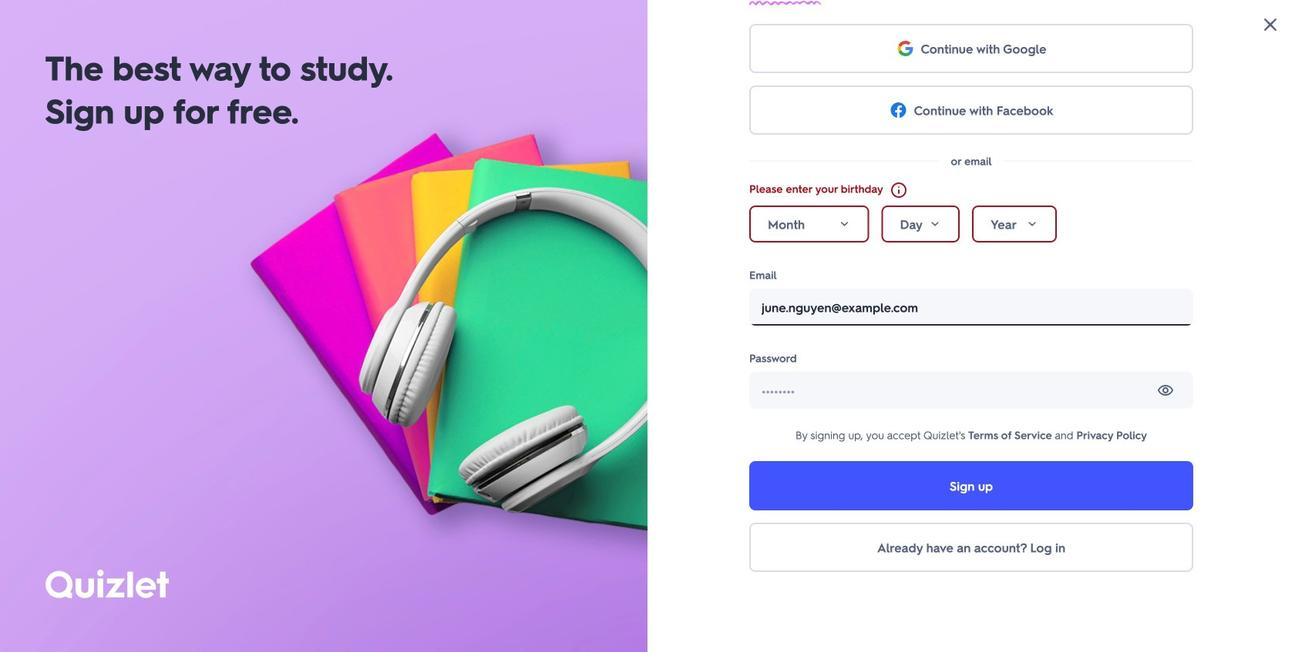 Task type: locate. For each thing, give the bounding box(es) containing it.
1 horizontal spatial caret down image
[[1026, 218, 1038, 231]]

caret down image
[[838, 218, 851, 231], [1026, 218, 1038, 231]]

facebook image
[[889, 101, 908, 119]]

2 caret down image from the left
[[1026, 218, 1038, 231]]

tab
[[749, 0, 821, 5]]

None search field
[[362, 10, 1091, 39]]

0 horizontal spatial caret down image
[[838, 218, 851, 231]]

dialog
[[0, 0, 1295, 653]]

quizlet image
[[19, 15, 92, 33], [19, 16, 92, 33], [45, 571, 169, 604], [45, 571, 169, 599]]

close modal element
[[1258, 12, 1283, 37]]

1 caret down image from the left
[[838, 218, 851, 231]]

close x image
[[1261, 15, 1280, 34]]



Task type: describe. For each thing, give the bounding box(es) containing it.
info image
[[890, 181, 908, 200]]

Email email field
[[762, 292, 1181, 323]]

eye image
[[1156, 382, 1175, 400]]

google multicolor image
[[896, 39, 915, 58]]

caret down image
[[929, 218, 941, 231]]

Password password field
[[762, 375, 1181, 406]]

search image
[[372, 19, 385, 31]]



Task type: vqa. For each thing, say whether or not it's contained in the screenshot.
close x image
yes



